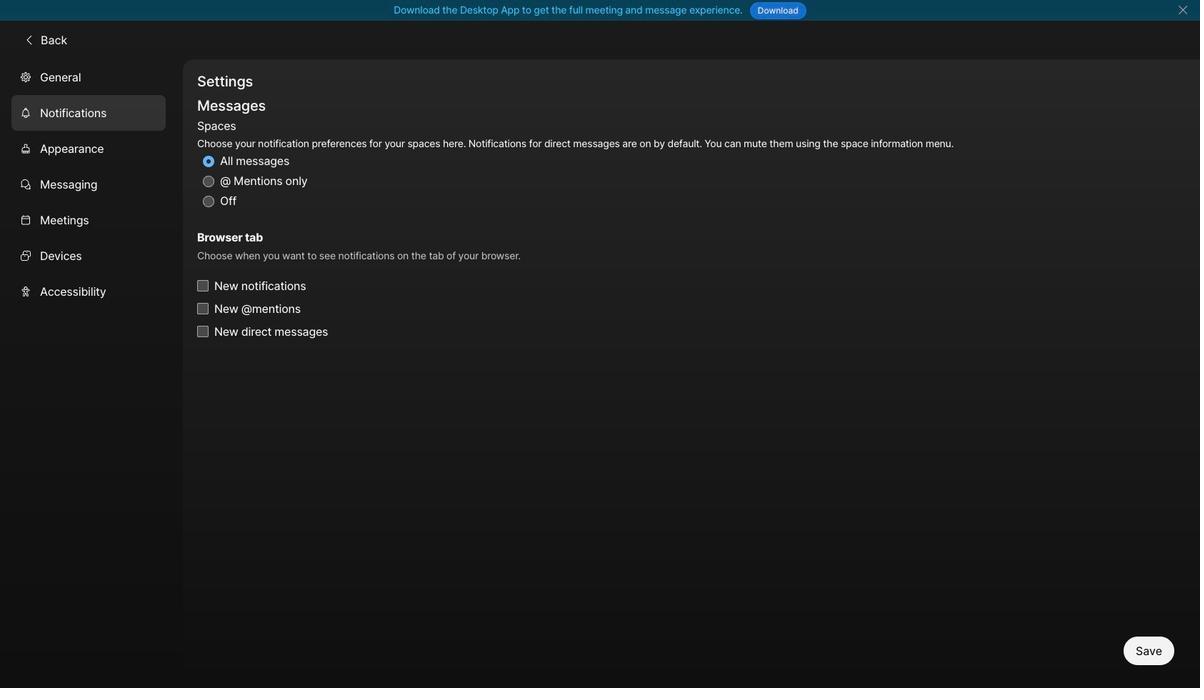 Task type: describe. For each thing, give the bounding box(es) containing it.
notifications tab
[[11, 95, 166, 131]]

Off radio
[[203, 196, 214, 207]]

devices tab
[[11, 238, 166, 274]]

appearance tab
[[11, 131, 166, 166]]

settings navigation
[[0, 59, 183, 688]]

general tab
[[11, 59, 166, 95]]

All messages radio
[[203, 156, 214, 167]]

messaging tab
[[11, 166, 166, 202]]



Task type: locate. For each thing, give the bounding box(es) containing it.
accessibility tab
[[11, 274, 166, 309]]

cancel_16 image
[[1178, 4, 1189, 16]]

option group
[[197, 116, 954, 212]]

@ Mentions only radio
[[203, 176, 214, 187]]

meetings tab
[[11, 202, 166, 238]]



Task type: vqa. For each thing, say whether or not it's contained in the screenshot.
All messages option
yes



